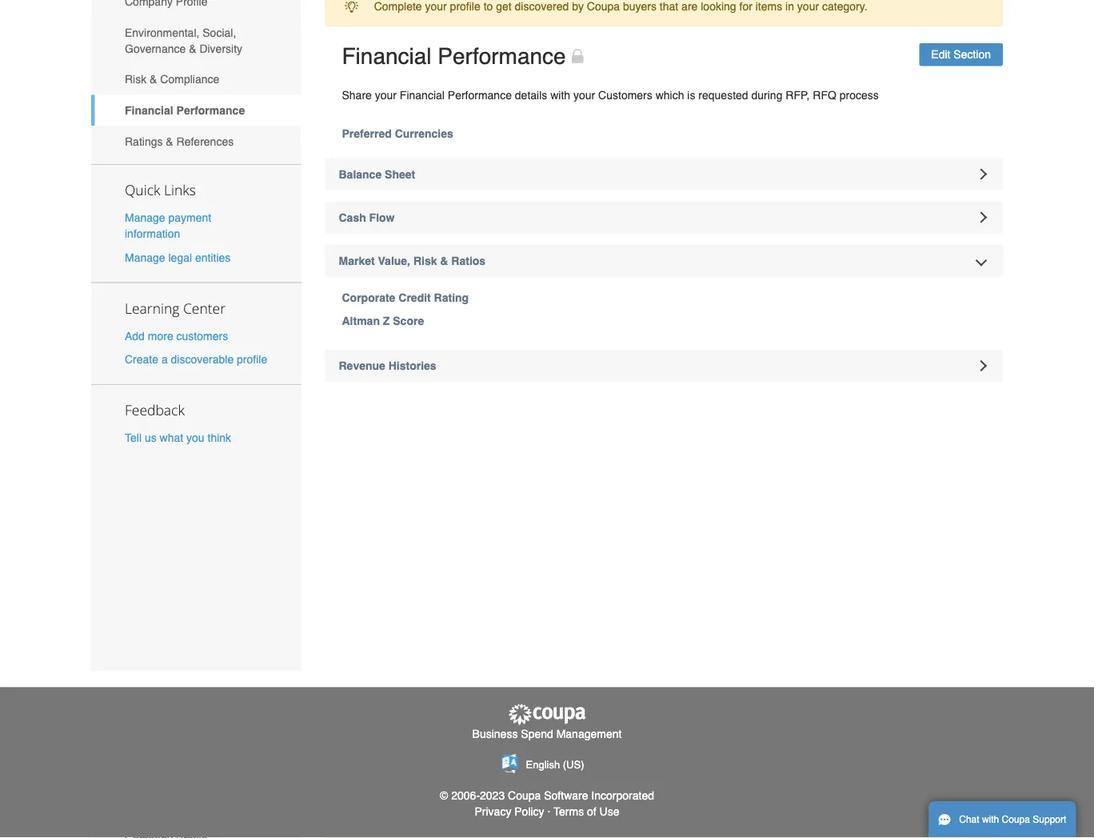 Task type: vqa. For each thing, say whether or not it's contained in the screenshot.
diversity
yes



Task type: locate. For each thing, give the bounding box(es) containing it.
quick
[[125, 181, 160, 199]]

with right details
[[551, 88, 571, 101]]

0 horizontal spatial your
[[375, 88, 397, 101]]

with
[[551, 88, 571, 101], [983, 814, 1000, 825]]

0 vertical spatial financial performance
[[342, 44, 566, 69]]

1 horizontal spatial your
[[574, 88, 596, 101]]

1 vertical spatial financial performance
[[125, 104, 245, 117]]

profile
[[237, 353, 268, 366]]

cash
[[339, 211, 366, 224]]

1 horizontal spatial financial performance
[[342, 44, 566, 69]]

1 manage from the top
[[125, 211, 165, 224]]

environmental, social, governance & diversity link
[[91, 17, 301, 64]]

create
[[125, 353, 159, 366]]

financial inside financial performance link
[[125, 104, 173, 117]]

management
[[557, 727, 622, 740]]

balance
[[339, 168, 382, 181]]

more
[[148, 329, 173, 342]]

incorporated
[[592, 789, 655, 802]]

risk
[[125, 73, 147, 86], [414, 254, 437, 267]]

customers
[[599, 88, 653, 101]]

©
[[440, 789, 449, 802]]

us
[[145, 431, 157, 444]]

& right ratings on the top
[[166, 135, 173, 148]]

business
[[473, 727, 518, 740]]

2 your from the left
[[574, 88, 596, 101]]

corporate
[[342, 291, 396, 304]]

coupa
[[508, 789, 541, 802], [1003, 814, 1031, 825]]

0 vertical spatial manage
[[125, 211, 165, 224]]

what
[[160, 431, 183, 444]]

add
[[125, 329, 145, 342]]

1 vertical spatial coupa
[[1003, 814, 1031, 825]]

performance left details
[[448, 88, 512, 101]]

risk down 'governance'
[[125, 73, 147, 86]]

0 horizontal spatial financial performance
[[125, 104, 245, 117]]

flow
[[369, 211, 395, 224]]

1 vertical spatial with
[[983, 814, 1000, 825]]

market
[[339, 254, 375, 267]]

0 vertical spatial risk
[[125, 73, 147, 86]]

1 vertical spatial financial
[[400, 88, 445, 101]]

& left ratios
[[441, 254, 449, 267]]

0 horizontal spatial risk
[[125, 73, 147, 86]]

terms
[[554, 805, 584, 818]]

revenue histories
[[339, 359, 437, 372]]

balance sheet
[[339, 168, 416, 181]]

0 horizontal spatial coupa
[[508, 789, 541, 802]]

chat
[[960, 814, 980, 825]]

financial up share
[[342, 44, 432, 69]]

financial up ratings on the top
[[125, 104, 173, 117]]

(us)
[[563, 758, 585, 770]]

performance up details
[[438, 44, 566, 69]]

with inside button
[[983, 814, 1000, 825]]

manage for manage legal entities
[[125, 251, 165, 264]]

performance up references on the left top
[[177, 104, 245, 117]]

risk & compliance link
[[91, 64, 301, 95]]

alert
[[325, 0, 1004, 26]]

manage inside manage payment information
[[125, 211, 165, 224]]

risk right value,
[[414, 254, 437, 267]]

altman
[[342, 314, 380, 327]]

risk & compliance
[[125, 73, 220, 86]]

balance sheet heading
[[325, 158, 1004, 190]]

financial performance
[[342, 44, 566, 69], [125, 104, 245, 117]]

&
[[189, 42, 197, 55], [150, 73, 157, 86], [166, 135, 173, 148], [441, 254, 449, 267]]

manage up the information
[[125, 211, 165, 224]]

manage for manage payment information
[[125, 211, 165, 224]]

payment
[[168, 211, 211, 224]]

revenue histories heading
[[325, 350, 1004, 382]]

0 vertical spatial financial
[[342, 44, 432, 69]]

tell us what you think button
[[125, 430, 231, 446]]

ratings & references
[[125, 135, 234, 148]]

links
[[164, 181, 196, 199]]

1 horizontal spatial coupa
[[1003, 814, 1031, 825]]

your right share
[[375, 88, 397, 101]]

0 vertical spatial with
[[551, 88, 571, 101]]

center
[[183, 299, 226, 317]]

environmental, social, governance & diversity
[[125, 26, 243, 55]]

coupa left support
[[1003, 814, 1031, 825]]

financial up currencies in the top left of the page
[[400, 88, 445, 101]]

risk inside risk & compliance link
[[125, 73, 147, 86]]

0 vertical spatial coupa
[[508, 789, 541, 802]]

privacy policy link
[[475, 805, 545, 818]]

of
[[588, 805, 597, 818]]

coupa up the policy
[[508, 789, 541, 802]]

support
[[1034, 814, 1067, 825]]

& left diversity
[[189, 42, 197, 55]]

1 vertical spatial performance
[[448, 88, 512, 101]]

1 horizontal spatial risk
[[414, 254, 437, 267]]

& down 'governance'
[[150, 73, 157, 86]]

add more customers link
[[125, 329, 228, 342]]

2 manage from the top
[[125, 251, 165, 264]]

governance
[[125, 42, 186, 55]]

& inside environmental, social, governance & diversity
[[189, 42, 197, 55]]

during
[[752, 88, 783, 101]]

performance
[[438, 44, 566, 69], [448, 88, 512, 101], [177, 104, 245, 117]]

1 horizontal spatial with
[[983, 814, 1000, 825]]

tell
[[125, 431, 142, 444]]

cash flow heading
[[325, 201, 1004, 233]]

is
[[688, 88, 696, 101]]

policy
[[515, 805, 545, 818]]

financial
[[342, 44, 432, 69], [400, 88, 445, 101], [125, 104, 173, 117]]

your left the customers
[[574, 88, 596, 101]]

terms of use link
[[554, 805, 620, 818]]

learning center
[[125, 299, 226, 317]]

discoverable
[[171, 353, 234, 366]]

manage down the information
[[125, 251, 165, 264]]

revenue
[[339, 359, 386, 372]]

corporate credit rating
[[342, 291, 469, 304]]

balance sheet button
[[325, 158, 1004, 190]]

edit section
[[932, 48, 992, 61]]

1 vertical spatial manage
[[125, 251, 165, 264]]

preferred
[[342, 127, 392, 140]]

privacy policy
[[475, 805, 545, 818]]

ratings & references link
[[91, 126, 301, 157]]

a
[[162, 353, 168, 366]]

1 vertical spatial risk
[[414, 254, 437, 267]]

with right chat
[[983, 814, 1000, 825]]

use
[[600, 805, 620, 818]]

compliance
[[160, 73, 220, 86]]

chat with coupa support button
[[929, 801, 1077, 838]]

2 vertical spatial financial
[[125, 104, 173, 117]]

0 horizontal spatial with
[[551, 88, 571, 101]]

1 your from the left
[[375, 88, 397, 101]]



Task type: describe. For each thing, give the bounding box(es) containing it.
references
[[177, 135, 234, 148]]

learning
[[125, 299, 180, 317]]

market value, risk & ratios heading
[[325, 245, 1004, 277]]

information
[[125, 227, 180, 240]]

share
[[342, 88, 372, 101]]

requested
[[699, 88, 749, 101]]

environmental,
[[125, 26, 200, 39]]

share your financial performance details with your customers which is requested during rfp, rfq process
[[342, 88, 879, 101]]

manage payment information
[[125, 211, 211, 240]]

think
[[208, 431, 231, 444]]

english (us)
[[526, 758, 585, 770]]

section
[[954, 48, 992, 61]]

financial performance link
[[91, 95, 301, 126]]

preferred currencies
[[342, 127, 454, 140]]

manage legal entities
[[125, 251, 231, 264]]

english
[[526, 758, 560, 770]]

ratios
[[452, 254, 486, 267]]

manage legal entities link
[[125, 251, 231, 264]]

spend
[[521, 727, 554, 740]]

altman z score
[[342, 314, 424, 327]]

edit section link
[[920, 43, 1004, 66]]

add more customers
[[125, 329, 228, 342]]

feedback
[[125, 400, 185, 419]]

coupa inside button
[[1003, 814, 1031, 825]]

sheet
[[385, 168, 416, 181]]

market value, risk & ratios button
[[325, 245, 1004, 277]]

coupa supplier portal image
[[507, 703, 588, 726]]

privacy
[[475, 805, 512, 818]]

software
[[544, 789, 589, 802]]

details
[[515, 88, 548, 101]]

rfp,
[[786, 88, 810, 101]]

diversity
[[200, 42, 243, 55]]

process
[[840, 88, 879, 101]]

terms of use
[[554, 805, 620, 818]]

ratings
[[125, 135, 163, 148]]

0 vertical spatial performance
[[438, 44, 566, 69]]

market value, risk & ratios
[[339, 254, 486, 267]]

business spend management
[[473, 727, 622, 740]]

entities
[[195, 251, 231, 264]]

z
[[383, 314, 390, 327]]

credit
[[399, 291, 431, 304]]

histories
[[389, 359, 437, 372]]

cash flow
[[339, 211, 395, 224]]

& inside "link"
[[166, 135, 173, 148]]

customers
[[177, 329, 228, 342]]

2 vertical spatial performance
[[177, 104, 245, 117]]

chat with coupa support
[[960, 814, 1067, 825]]

legal
[[168, 251, 192, 264]]

social,
[[203, 26, 236, 39]]

2023
[[480, 789, 505, 802]]

score
[[393, 314, 424, 327]]

manage payment information link
[[125, 211, 211, 240]]

value,
[[378, 254, 411, 267]]

you
[[187, 431, 205, 444]]

2006-
[[452, 789, 480, 802]]

currencies
[[395, 127, 454, 140]]

© 2006-2023 coupa software incorporated
[[440, 789, 655, 802]]

cash flow button
[[325, 201, 1004, 233]]

tell us what you think
[[125, 431, 231, 444]]

edit
[[932, 48, 951, 61]]

rating
[[434, 291, 469, 304]]

create a discoverable profile
[[125, 353, 268, 366]]

risk inside market value, risk & ratios dropdown button
[[414, 254, 437, 267]]

quick links
[[125, 181, 196, 199]]

& inside dropdown button
[[441, 254, 449, 267]]

revenue histories button
[[325, 350, 1004, 382]]

rfq
[[813, 88, 837, 101]]



